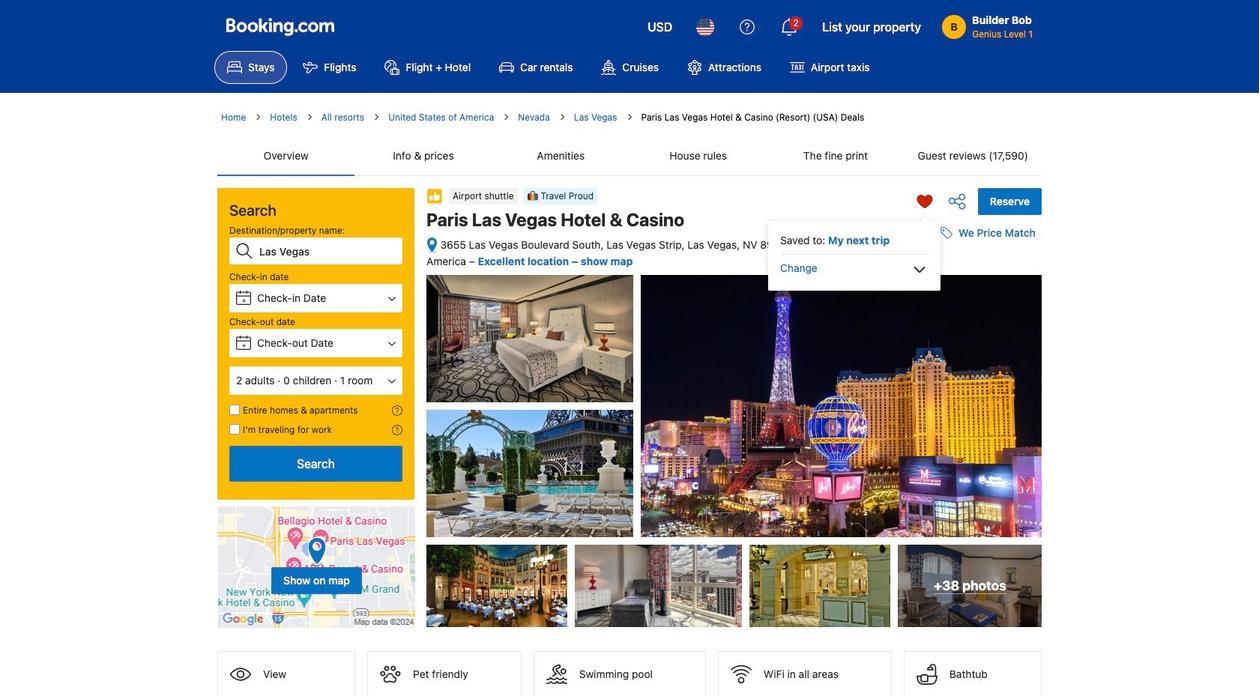 Task type: describe. For each thing, give the bounding box(es) containing it.
your account menu builder bob genius level 1 element
[[942, 13, 1033, 41]]

Where are you going? field
[[253, 238, 402, 265]]

click to open map view image
[[426, 237, 438, 254]]



Task type: vqa. For each thing, say whether or not it's contained in the screenshot.
Booking.com image
yes



Task type: locate. For each thing, give the bounding box(es) containing it.
if you select this option, we'll show you popular business travel features like breakfast, wifi and free parking. image
[[392, 425, 402, 435], [392, 425, 402, 435]]

previous image
[[845, 376, 863, 394]]

scored 9.2 element
[[1003, 461, 1027, 485]]

section
[[211, 176, 420, 629]]

we'll show you stays where you can have the entire place to yourself image
[[392, 405, 402, 416], [392, 405, 402, 416]]

booking.com image
[[226, 18, 334, 36]]

next image
[[1016, 376, 1034, 394]]



